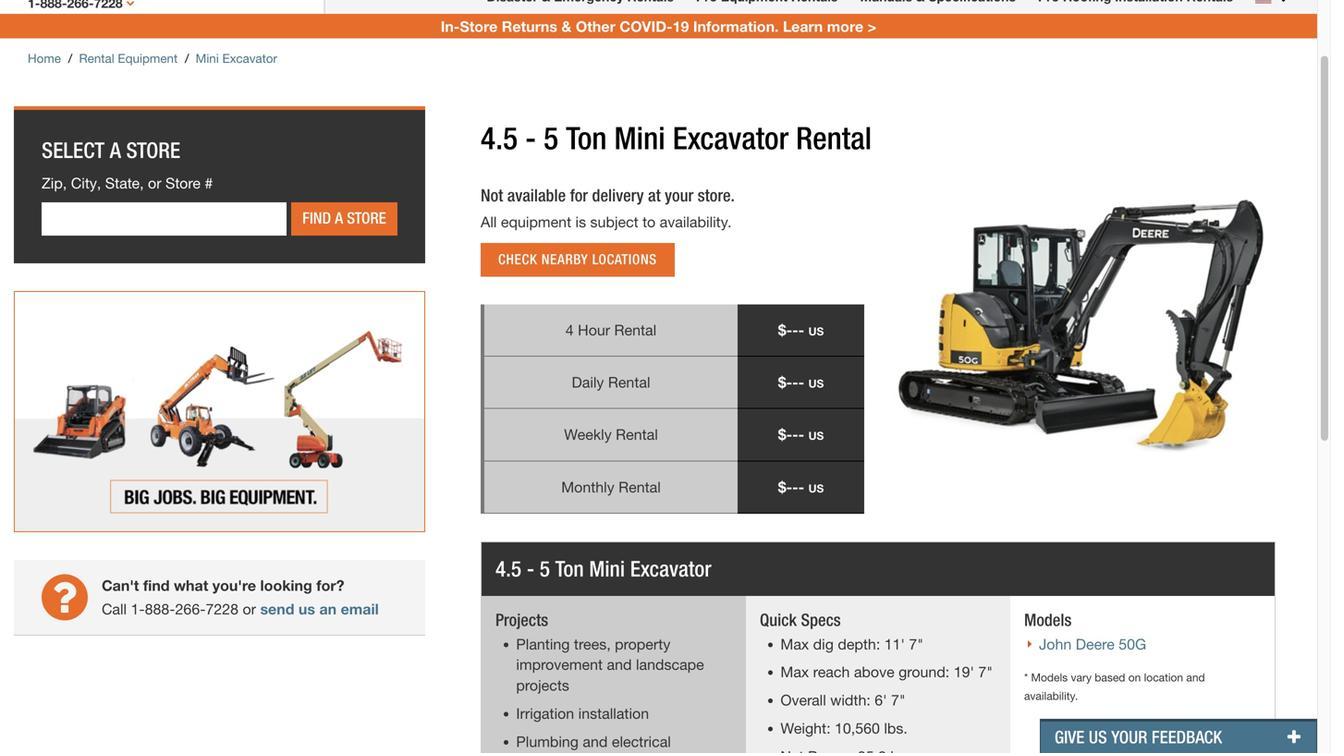 Task type: locate. For each thing, give the bounding box(es) containing it.
your inside not available for delivery at your store. all equipment is subject to availability.
[[665, 185, 694, 206]]

ton for 4.5 - 5 ton mini excavator rental
[[566, 120, 607, 157]]

5 up projects
[[540, 556, 550, 582]]

at
[[648, 185, 661, 206]]

on
[[1129, 671, 1141, 685]]

ton
[[566, 120, 607, 157], [555, 556, 584, 582]]

and right location
[[1187, 671, 1205, 685]]

*
[[1024, 671, 1028, 685]]

a
[[110, 137, 121, 164]]

2 vertical spatial excavator
[[630, 556, 712, 582]]

and
[[607, 656, 632, 674], [1187, 671, 1205, 685], [583, 733, 608, 751]]

home
[[28, 51, 61, 66]]

new pro grade equipment rental. available now. image
[[14, 291, 425, 533]]

mini up at
[[614, 120, 665, 157]]

information.
[[693, 18, 779, 36]]

and inside plumbing and electrical
[[583, 733, 608, 751]]

your
[[665, 185, 694, 206], [1112, 727, 1148, 748]]

and down irrigation installation at the bottom left
[[583, 733, 608, 751]]

1 vertical spatial mini
[[614, 120, 665, 157]]

nearby
[[542, 251, 588, 268]]

models
[[1024, 610, 1072, 631], [1031, 671, 1068, 685]]

call
[[102, 601, 127, 619]]

2 vertical spatial mini
[[589, 556, 625, 582]]

us right give
[[1089, 727, 1107, 748]]

your right at
[[665, 185, 694, 206]]

1 vertical spatial 5
[[540, 556, 550, 582]]

0 vertical spatial your
[[665, 185, 694, 206]]

us
[[809, 325, 824, 338], [809, 377, 824, 391], [809, 430, 824, 443], [809, 482, 824, 495]]

availability.
[[660, 213, 732, 231], [1024, 690, 1078, 703]]

excavator for 4.5 - 5 ton mini excavator rental
[[673, 120, 789, 157]]

a
[[335, 208, 343, 227]]

check
[[498, 251, 538, 268]]

covid-
[[620, 18, 673, 36]]

max down quick specs
[[781, 635, 809, 653]]

1 vertical spatial 4.5
[[496, 556, 522, 582]]

0 vertical spatial models
[[1024, 610, 1072, 631]]

find a store button
[[291, 202, 398, 236]]

0 vertical spatial us
[[299, 601, 315, 619]]

0 vertical spatial 5
[[544, 120, 559, 157]]

1 horizontal spatial 7"
[[909, 635, 924, 653]]

property
[[615, 635, 671, 653]]

models john deere 50g
[[1024, 610, 1147, 653]]

2 max from the top
[[781, 664, 809, 682]]

2 $- from the top
[[778, 374, 792, 392]]

1 vertical spatial max
[[781, 664, 809, 682]]

7" right 19'
[[979, 664, 993, 682]]

0 horizontal spatial availability.
[[660, 213, 732, 231]]

5
[[544, 120, 559, 157], [540, 556, 550, 582]]

max dig depth: 11' 7"
[[781, 635, 924, 653]]

us inside can't find what you're looking for? call 1-888-266-7228 or send us an email
[[299, 601, 315, 619]]

1 $--- us from the top
[[778, 321, 824, 339]]

4 hour rental
[[566, 321, 657, 339]]

0 vertical spatial store
[[460, 18, 498, 36]]

mini right 'equipment'
[[196, 51, 219, 66]]

7" right 11'
[[909, 635, 924, 653]]

4 us from the top
[[809, 482, 824, 495]]

ground:
[[899, 664, 950, 682]]

4.5 up not at the left
[[481, 120, 518, 157]]

mini up trees,
[[589, 556, 625, 582]]

4.5 - 5 ton mini excavator
[[496, 556, 712, 582]]

1 vertical spatial your
[[1112, 727, 1148, 748]]

projects
[[496, 610, 548, 631]]

$--- us
[[778, 321, 824, 339], [778, 374, 824, 392], [778, 426, 824, 444], [778, 478, 824, 496]]

0 vertical spatial availability.
[[660, 213, 732, 231]]

find
[[302, 208, 331, 227]]

-
[[525, 120, 536, 157], [792, 321, 798, 339], [798, 321, 805, 339], [792, 374, 798, 392], [798, 374, 805, 392], [792, 426, 798, 444], [798, 426, 805, 444], [792, 478, 798, 496], [798, 478, 805, 496], [527, 556, 535, 582]]

4.5 for 4.5 - 5 ton mini excavator
[[496, 556, 522, 582]]

plumbing
[[516, 733, 579, 751]]

plumbing and electrical
[[516, 733, 671, 754]]

subject
[[590, 213, 639, 231]]

* models vary based on location and availability.
[[1024, 671, 1205, 703]]

0 horizontal spatial or
[[148, 174, 161, 192]]

$-
[[778, 321, 792, 339], [778, 374, 792, 392], [778, 426, 792, 444], [778, 478, 792, 496]]

0 horizontal spatial 7"
[[891, 692, 906, 710]]

6'
[[875, 692, 887, 710]]

what
[[174, 577, 208, 595]]

1 horizontal spatial store
[[347, 208, 386, 227]]

0 vertical spatial max
[[781, 635, 809, 653]]

us left an
[[299, 601, 315, 619]]

excavator
[[222, 51, 277, 66], [673, 120, 789, 157], [630, 556, 712, 582]]

united states of america flag image
[[1256, 0, 1272, 3]]

0 vertical spatial excavator
[[222, 51, 277, 66]]

models up john at the right of the page
[[1024, 610, 1072, 631]]

1 vertical spatial ton
[[555, 556, 584, 582]]

daily rental
[[572, 374, 650, 392]]

#
[[205, 174, 213, 192]]

check nearby locations
[[498, 251, 657, 268]]

and down property
[[607, 656, 632, 674]]

select
[[42, 137, 105, 164]]

installation
[[578, 705, 649, 723]]

1 horizontal spatial availability.
[[1024, 690, 1078, 703]]

888-
[[145, 601, 175, 619]]

4.5 up projects
[[496, 556, 522, 582]]

excavator for 4.5 - 5 ton mini excavator
[[630, 556, 712, 582]]

1 vertical spatial store
[[165, 174, 201, 192]]

0 vertical spatial mini
[[196, 51, 219, 66]]

4.5
[[481, 120, 518, 157], [496, 556, 522, 582]]

store left the returns
[[460, 18, 498, 36]]

1 vertical spatial availability.
[[1024, 690, 1078, 703]]

1 horizontal spatial or
[[243, 601, 256, 619]]

and inside "* models vary based on location and availability."
[[1187, 671, 1205, 685]]

availability. down *
[[1024, 690, 1078, 703]]

ton up trees,
[[555, 556, 584, 582]]

models right *
[[1031, 671, 1068, 685]]

0 horizontal spatial your
[[665, 185, 694, 206]]

1 vertical spatial us
[[1089, 727, 1107, 748]]

2 vertical spatial 7"
[[891, 692, 906, 710]]

or right 7228
[[243, 601, 256, 619]]

ton up the for
[[566, 120, 607, 157]]

1 vertical spatial excavator
[[673, 120, 789, 157]]

0 vertical spatial 4.5
[[481, 120, 518, 157]]

7" right 6'
[[891, 692, 906, 710]]

location
[[1144, 671, 1184, 685]]

1 vertical spatial models
[[1031, 671, 1068, 685]]

home link
[[28, 51, 61, 66]]

can't
[[102, 577, 139, 595]]

max
[[781, 635, 809, 653], [781, 664, 809, 682]]

locations
[[592, 251, 657, 268]]

0 vertical spatial ton
[[566, 120, 607, 157]]

4
[[566, 321, 574, 339]]

for?
[[316, 577, 344, 595]]

or right state,
[[148, 174, 161, 192]]

max reach above ground: 19' 7"
[[781, 664, 993, 682]]

2 vertical spatial store
[[347, 208, 386, 227]]

5 up available
[[544, 120, 559, 157]]

rental
[[79, 51, 114, 66], [796, 120, 872, 157], [614, 321, 657, 339], [608, 374, 650, 392], [616, 426, 658, 444], [619, 478, 661, 496]]

in-store returns & other covid-19 information. learn more > link
[[441, 18, 877, 36]]

landscape
[[636, 656, 704, 674]]

>
[[868, 18, 877, 36]]

your down "* models vary based on location and availability."
[[1112, 727, 1148, 748]]

1 vertical spatial 7"
[[979, 664, 993, 682]]

1 vertical spatial or
[[243, 601, 256, 619]]

availability. inside "* models vary based on location and availability."
[[1024, 690, 1078, 703]]

john deere 50g link
[[1039, 635, 1147, 653]]

store left the '#'
[[165, 174, 201, 192]]

None text field
[[42, 202, 287, 236]]

4.5 - 5 ton mini excavator rental
[[481, 120, 872, 157]]

2 $--- us from the top
[[778, 374, 824, 392]]

1 max from the top
[[781, 635, 809, 653]]

store right the a on the left top of the page
[[347, 208, 386, 227]]

availability. down store. on the top of the page
[[660, 213, 732, 231]]

1 horizontal spatial us
[[1089, 727, 1107, 748]]

max up overall
[[781, 664, 809, 682]]

rental equipment link
[[79, 51, 178, 66]]

all
[[481, 213, 497, 231]]

4.5 - 5 ton mini excavator product image
[[892, 185, 1276, 457]]

specs
[[801, 610, 841, 631]]

for
[[570, 185, 588, 206]]

0 horizontal spatial us
[[299, 601, 315, 619]]

feedback
[[1152, 727, 1222, 748]]



Task type: describe. For each thing, give the bounding box(es) containing it.
learn
[[783, 18, 823, 36]]

lbs.
[[884, 720, 908, 738]]

max for max reach above ground: 19' 7"
[[781, 664, 809, 682]]

overall width: 6' 7"
[[781, 692, 906, 710]]

weight:
[[781, 720, 831, 738]]

store inside button
[[347, 208, 386, 227]]

4.5 for 4.5 - 5 ton mini excavator rental
[[481, 120, 518, 157]]

not
[[481, 185, 503, 206]]

width:
[[830, 692, 871, 710]]

give
[[1055, 727, 1085, 748]]

quick
[[760, 610, 797, 631]]

other
[[576, 18, 616, 36]]

planting
[[516, 635, 570, 653]]

hour
[[578, 321, 610, 339]]

5 for 4.5 - 5 ton mini excavator rental
[[544, 120, 559, 157]]

deere
[[1076, 635, 1115, 653]]

3 $- from the top
[[778, 426, 792, 444]]

give us your feedback
[[1055, 727, 1222, 748]]

19'
[[954, 664, 974, 682]]

4 $--- us from the top
[[778, 478, 824, 496]]

store
[[126, 137, 180, 164]]

models inside 'models john deere 50g'
[[1024, 610, 1072, 631]]

10,560
[[835, 720, 880, 738]]

0 vertical spatial or
[[148, 174, 161, 192]]

improvement
[[516, 656, 603, 674]]

2 horizontal spatial store
[[460, 18, 498, 36]]

equipment
[[118, 51, 178, 66]]

delivery
[[592, 185, 644, 206]]

mini excavator link
[[196, 51, 277, 66]]

11'
[[885, 635, 905, 653]]

depth:
[[838, 635, 880, 653]]

&
[[562, 18, 572, 36]]

daily
[[572, 374, 604, 392]]

mini for 4.5 - 5 ton mini excavator rental
[[614, 120, 665, 157]]

store.
[[698, 185, 735, 206]]

max for max dig depth: 11' 7"
[[781, 635, 809, 653]]

reach
[[813, 664, 850, 682]]

4 $- from the top
[[778, 478, 792, 496]]

in-store returns & other covid-19 information. learn more >
[[441, 18, 877, 36]]

projects
[[516, 677, 569, 695]]

1-
[[131, 601, 145, 619]]

3 us from the top
[[809, 430, 824, 443]]

mini for 4.5 - 5 ton mini excavator
[[589, 556, 625, 582]]

2 us from the top
[[809, 377, 824, 391]]

above
[[854, 664, 895, 682]]

electrical
[[612, 733, 671, 751]]

50g
[[1119, 635, 1147, 653]]

send us an email link
[[260, 601, 379, 619]]

zip,
[[42, 174, 67, 192]]

find
[[143, 577, 170, 595]]

zip, city, state, or store #
[[42, 174, 213, 192]]

state,
[[105, 174, 144, 192]]

find a store
[[302, 208, 386, 227]]

quick specs
[[760, 610, 841, 631]]

ton for 4.5 - 5 ton mini excavator
[[555, 556, 584, 582]]

question icon image
[[42, 575, 88, 621]]

john
[[1039, 635, 1072, 653]]

3 $--- us from the top
[[778, 426, 824, 444]]

weekly rental
[[564, 426, 658, 444]]

1 horizontal spatial your
[[1112, 727, 1148, 748]]

trees,
[[574, 635, 611, 653]]

not available for delivery at your store. all equipment is subject to availability.
[[481, 185, 735, 231]]

equipment
[[501, 213, 571, 231]]

0 vertical spatial 7"
[[909, 635, 924, 653]]

266-
[[175, 601, 206, 619]]

available
[[507, 185, 566, 206]]

more
[[827, 18, 864, 36]]

weekly
[[564, 426, 612, 444]]

vary
[[1071, 671, 1092, 685]]

and inside planting trees, property improvement and landscape projects
[[607, 656, 632, 674]]

rental equipment
[[79, 51, 178, 66]]

0 horizontal spatial store
[[165, 174, 201, 192]]

city,
[[71, 174, 101, 192]]

email
[[341, 601, 379, 619]]

looking
[[260, 577, 312, 595]]

monthly rental
[[561, 478, 661, 496]]

1 $- from the top
[[778, 321, 792, 339]]

weight: 10,560 lbs.
[[781, 720, 908, 738]]

5 for 4.5 - 5 ton mini excavator
[[540, 556, 550, 582]]

2 horizontal spatial 7"
[[979, 664, 993, 682]]

can't find what you're looking for? call 1-888-266-7228 or send us an email
[[102, 577, 379, 619]]

availability. inside not available for delivery at your store. all equipment is subject to availability.
[[660, 213, 732, 231]]

to
[[643, 213, 656, 231]]

irrigation
[[516, 705, 574, 723]]

planting trees, property improvement and landscape projects
[[516, 635, 704, 695]]

overall
[[781, 692, 826, 710]]

based
[[1095, 671, 1126, 685]]

or inside can't find what you're looking for? call 1-888-266-7228 or send us an email
[[243, 601, 256, 619]]

monthly
[[561, 478, 615, 496]]

you're
[[212, 577, 256, 595]]

in-
[[441, 18, 460, 36]]

irrigation installation
[[516, 705, 649, 723]]

is
[[576, 213, 586, 231]]

send
[[260, 601, 294, 619]]

models inside "* models vary based on location and availability."
[[1031, 671, 1068, 685]]

1 us from the top
[[809, 325, 824, 338]]

mini excavator
[[196, 51, 277, 66]]

returns
[[502, 18, 557, 36]]

19
[[673, 18, 689, 36]]



Task type: vqa. For each thing, say whether or not it's contained in the screenshot.
Disaster & Emergency Rentals
no



